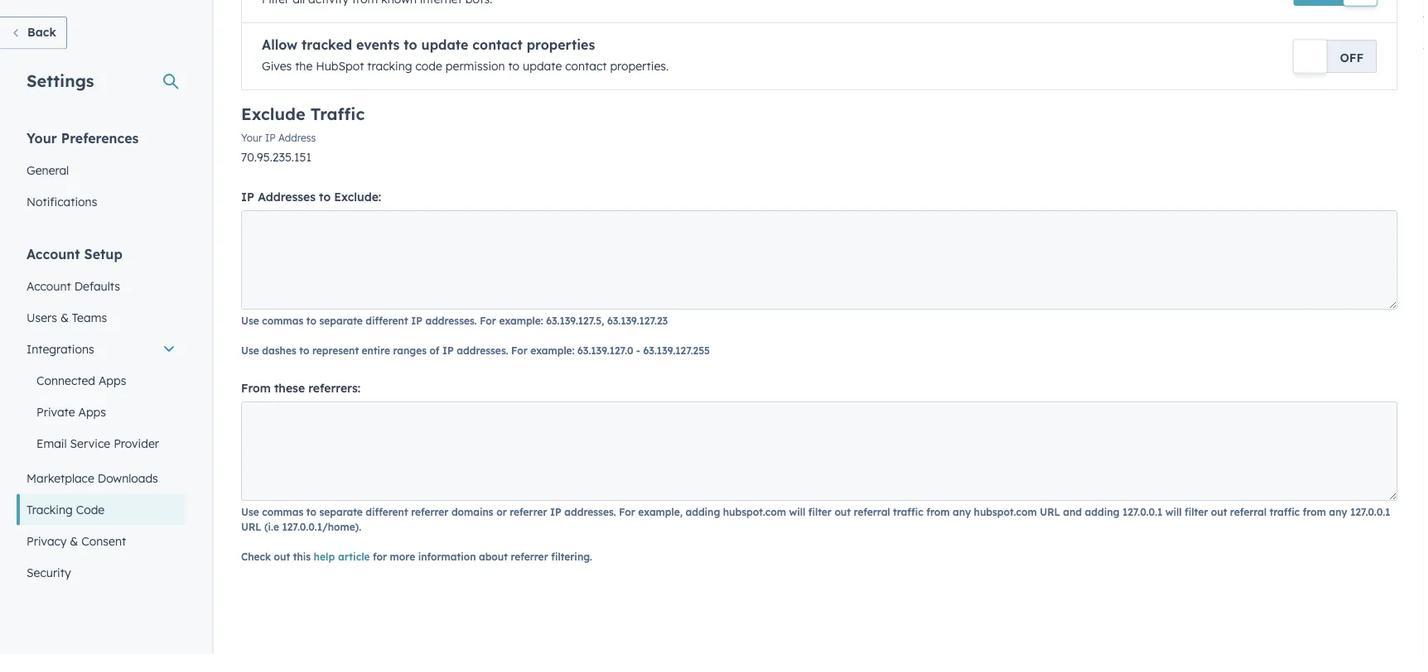 Task type: vqa. For each thing, say whether or not it's contained in the screenshot.
Security link
yes



Task type: describe. For each thing, give the bounding box(es) containing it.
1 filter from the left
[[809, 506, 832, 518]]

ip up ranges at left bottom
[[411, 315, 423, 327]]

0 vertical spatial url
[[1040, 506, 1061, 518]]

use commas to separate different referrer domains or referrer ip addresses. for example, adding hubspot.com will filter out referral traffic from any hubspot.com url and adding 127.0.0.1 will filter out referral traffic from any 127.0.0.1 url (i.e 127.0.0.1/home).
[[241, 506, 1391, 533]]

code
[[76, 503, 105, 517]]

provider
[[114, 436, 159, 451]]

ip addresses to exclude:
[[241, 190, 381, 204]]

allow
[[262, 36, 298, 53]]

2 referral from the left
[[1231, 506, 1267, 518]]

tracking code link
[[17, 494, 186, 526]]

notifications
[[27, 194, 97, 209]]

email
[[36, 436, 67, 451]]

back
[[27, 25, 56, 39]]

for
[[373, 551, 387, 563]]

ip inside 'use commas to separate different referrer domains or referrer ip addresses. for example, adding hubspot.com will filter out referral traffic from any hubspot.com url and adding 127.0.0.1 will filter out referral traffic from any 127.0.0.1 url (i.e 127.0.0.1/home).'
[[550, 506, 562, 518]]

1 horizontal spatial out
[[835, 506, 851, 518]]

marketplace
[[27, 471, 94, 486]]

ip right of
[[443, 344, 454, 357]]

your inside exclude traffic your ip address 70.95.235.151
[[241, 132, 262, 144]]

ranges
[[393, 344, 427, 357]]

from
[[241, 381, 271, 396]]

ip left addresses
[[241, 190, 255, 204]]

service
[[70, 436, 110, 451]]

exclude
[[241, 104, 306, 124]]

dashes
[[262, 344, 297, 357]]

filtering.
[[551, 551, 593, 563]]

use commas to separate different ip addresses. for example: 63.139.127.5, 63.139.127.23
[[241, 315, 668, 327]]

represent
[[312, 344, 359, 357]]

use for from
[[241, 506, 259, 518]]

use dashes to represent entire ranges of ip addresses. for example: 63.139.127.0 - 63.139.127.255
[[241, 344, 710, 357]]

private
[[36, 405, 75, 419]]

information
[[418, 551, 476, 563]]

properties.
[[610, 59, 669, 73]]

consent
[[81, 534, 126, 549]]

help
[[314, 551, 335, 563]]

63.139.127.0
[[578, 344, 634, 357]]

general link
[[17, 155, 186, 186]]

commas for addresses
[[262, 315, 304, 327]]

different for from these referrers:
[[366, 506, 408, 518]]

to right 'permission'
[[508, 59, 520, 73]]

email service provider link
[[17, 428, 186, 460]]

marketplace downloads
[[27, 471, 158, 486]]

1 vertical spatial addresses.
[[457, 344, 509, 357]]

63.139.127.23
[[607, 315, 668, 327]]

separate for referrers:
[[319, 506, 363, 518]]

addresses
[[258, 190, 316, 204]]

2 filter from the left
[[1185, 506, 1209, 518]]

referrers:
[[308, 381, 361, 396]]

settings
[[27, 70, 94, 91]]

or
[[497, 506, 507, 518]]

email service provider
[[36, 436, 159, 451]]

entire
[[362, 344, 390, 357]]

-
[[637, 344, 641, 357]]

1 traffic from the left
[[894, 506, 924, 518]]

security link
[[17, 557, 186, 589]]

privacy & consent
[[27, 534, 126, 549]]

127.0.0.1/home).
[[282, 521, 362, 533]]

0 horizontal spatial out
[[274, 551, 290, 563]]

to for use commas to separate different referrer domains or referrer ip addresses. for example, adding hubspot.com will filter out referral traffic from any hubspot.com url and adding 127.0.0.1 will filter out referral traffic from any 127.0.0.1 url (i.e 127.0.0.1/home).
[[307, 506, 317, 518]]

tracking
[[27, 503, 73, 517]]

commas for these
[[262, 506, 304, 518]]

2 horizontal spatial out
[[1212, 506, 1228, 518]]

exclude:
[[334, 190, 381, 204]]

private apps link
[[17, 397, 186, 428]]

article
[[338, 551, 370, 563]]

notifications link
[[17, 186, 186, 218]]

account for account setup
[[27, 246, 80, 262]]

integrations button
[[17, 334, 186, 365]]

1 hubspot.com from the left
[[723, 506, 786, 518]]

different for ip addresses to exclude:
[[366, 315, 408, 327]]

about
[[479, 551, 508, 563]]

marketplace downloads link
[[17, 463, 186, 494]]

referrer right or
[[510, 506, 547, 518]]

0 vertical spatial for
[[480, 315, 496, 327]]

properties
[[527, 36, 595, 53]]

referrer right about
[[511, 551, 548, 563]]

0 vertical spatial example:
[[499, 315, 543, 327]]

70.95.235.151
[[241, 150, 311, 165]]

private apps
[[36, 405, 106, 419]]

allow tracked events to update contact properties gives the hubspot tracking code permission to update contact properties.
[[262, 36, 669, 73]]

off
[[1341, 50, 1364, 65]]

0 horizontal spatial your
[[27, 130, 57, 146]]

traffic
[[311, 104, 365, 124]]

these
[[274, 381, 305, 396]]

(i.e
[[264, 521, 279, 533]]

privacy
[[27, 534, 67, 549]]

setup
[[84, 246, 122, 262]]

your preferences
[[27, 130, 139, 146]]

gives
[[262, 59, 292, 73]]

of
[[430, 344, 440, 357]]

domains
[[452, 506, 494, 518]]

example,
[[638, 506, 683, 518]]

from these referrers:
[[241, 381, 361, 396]]

1 127.0.0.1 from the left
[[1123, 506, 1163, 518]]

account setup element
[[17, 245, 186, 589]]

apps for connected apps
[[99, 373, 126, 388]]

account setup
[[27, 246, 122, 262]]

events
[[356, 36, 400, 53]]

security
[[27, 566, 71, 580]]

integrations
[[27, 342, 94, 356]]

account for account defaults
[[27, 279, 71, 293]]

1 horizontal spatial contact
[[565, 59, 607, 73]]



Task type: locate. For each thing, give the bounding box(es) containing it.
addresses. down use commas to separate different ip addresses. for example: 63.139.127.5, 63.139.127.23 at the top left of page
[[457, 344, 509, 357]]

general
[[27, 163, 69, 177]]

1 horizontal spatial hubspot.com
[[974, 506, 1037, 518]]

separate for to
[[319, 315, 363, 327]]

different up for
[[366, 506, 408, 518]]

the
[[295, 59, 313, 73]]

1 vertical spatial url
[[241, 521, 262, 533]]

1 use from the top
[[241, 315, 259, 327]]

commas up dashes
[[262, 315, 304, 327]]

& right "users"
[[60, 310, 69, 325]]

separate up the 127.0.0.1/home).
[[319, 506, 363, 518]]

0 horizontal spatial adding
[[686, 506, 720, 518]]

example: left 63.139.127.5,
[[499, 315, 543, 327]]

0 horizontal spatial referral
[[854, 506, 891, 518]]

1 vertical spatial &
[[70, 534, 78, 549]]

0 horizontal spatial for
[[480, 315, 496, 327]]

account
[[27, 246, 80, 262], [27, 279, 71, 293]]

0 vertical spatial contact
[[473, 36, 523, 53]]

&
[[60, 310, 69, 325], [70, 534, 78, 549]]

1 vertical spatial for
[[511, 344, 528, 357]]

help article link
[[314, 551, 370, 563]]

1 vertical spatial use
[[241, 344, 259, 357]]

to up code
[[404, 36, 417, 53]]

traffic
[[894, 506, 924, 518], [1270, 506, 1300, 518]]

1 horizontal spatial url
[[1040, 506, 1061, 518]]

3 use from the top
[[241, 506, 259, 518]]

out
[[835, 506, 851, 518], [1212, 506, 1228, 518], [274, 551, 290, 563]]

2 vertical spatial addresses.
[[565, 506, 616, 518]]

2 traffic from the left
[[1270, 506, 1300, 518]]

2 horizontal spatial for
[[619, 506, 636, 518]]

account up account defaults
[[27, 246, 80, 262]]

ip
[[265, 132, 276, 144], [241, 190, 255, 204], [411, 315, 423, 327], [443, 344, 454, 357], [550, 506, 562, 518]]

different inside 'use commas to separate different referrer domains or referrer ip addresses. for example, adding hubspot.com will filter out referral traffic from any hubspot.com url and adding 127.0.0.1 will filter out referral traffic from any 127.0.0.1 url (i.e 127.0.0.1/home).'
[[366, 506, 408, 518]]

for inside 'use commas to separate different referrer domains or referrer ip addresses. for example, adding hubspot.com will filter out referral traffic from any hubspot.com url and adding 127.0.0.1 will filter out referral traffic from any 127.0.0.1 url (i.e 127.0.0.1/home).'
[[619, 506, 636, 518]]

127.0.0.1
[[1123, 506, 1163, 518], [1351, 506, 1391, 518]]

teams
[[72, 310, 107, 325]]

1 horizontal spatial referral
[[1231, 506, 1267, 518]]

to up represent
[[307, 315, 317, 327]]

use up from
[[241, 315, 259, 327]]

1 any from the left
[[953, 506, 971, 518]]

different up the entire
[[366, 315, 408, 327]]

1 vertical spatial separate
[[319, 506, 363, 518]]

0 horizontal spatial 127.0.0.1
[[1123, 506, 1163, 518]]

1 horizontal spatial filter
[[1185, 506, 1209, 518]]

address
[[279, 132, 316, 144]]

for
[[480, 315, 496, 327], [511, 344, 528, 357], [619, 506, 636, 518]]

back link
[[0, 17, 67, 49]]

your up 70.95.235.151
[[241, 132, 262, 144]]

defaults
[[74, 279, 120, 293]]

1 horizontal spatial &
[[70, 534, 78, 549]]

separate inside 'use commas to separate different referrer domains or referrer ip addresses. for example, adding hubspot.com will filter out referral traffic from any hubspot.com url and adding 127.0.0.1 will filter out referral traffic from any 127.0.0.1 url (i.e 127.0.0.1/home).'
[[319, 506, 363, 518]]

1 adding from the left
[[686, 506, 720, 518]]

1 account from the top
[[27, 246, 80, 262]]

commas up (i.e
[[262, 506, 304, 518]]

0 horizontal spatial traffic
[[894, 506, 924, 518]]

2 use from the top
[[241, 344, 259, 357]]

2 127.0.0.1 from the left
[[1351, 506, 1391, 518]]

0 horizontal spatial will
[[789, 506, 806, 518]]

0 horizontal spatial update
[[422, 36, 469, 53]]

account defaults link
[[17, 271, 186, 302]]

2 any from the left
[[1330, 506, 1348, 518]]

for left example,
[[619, 506, 636, 518]]

2 account from the top
[[27, 279, 71, 293]]

users & teams link
[[17, 302, 186, 334]]

downloads
[[98, 471, 158, 486]]

to right dashes
[[299, 344, 309, 357]]

2 hubspot.com from the left
[[974, 506, 1037, 518]]

this
[[293, 551, 311, 563]]

addresses. up filtering.
[[565, 506, 616, 518]]

0 vertical spatial update
[[422, 36, 469, 53]]

hubspot
[[316, 59, 364, 73]]

apps up service
[[78, 405, 106, 419]]

to inside 'use commas to separate different referrer domains or referrer ip addresses. for example, adding hubspot.com will filter out referral traffic from any hubspot.com url and adding 127.0.0.1 will filter out referral traffic from any 127.0.0.1 url (i.e 127.0.0.1/home).'
[[307, 506, 317, 518]]

0 horizontal spatial hubspot.com
[[723, 506, 786, 518]]

connected apps
[[36, 373, 126, 388]]

1 referral from the left
[[854, 506, 891, 518]]

adding right and
[[1085, 506, 1120, 518]]

0 vertical spatial apps
[[99, 373, 126, 388]]

commas inside 'use commas to separate different referrer domains or referrer ip addresses. for example, adding hubspot.com will filter out referral traffic from any hubspot.com url and adding 127.0.0.1 will filter out referral traffic from any 127.0.0.1 url (i.e 127.0.0.1/home).'
[[262, 506, 304, 518]]

1 horizontal spatial 127.0.0.1
[[1351, 506, 1391, 518]]

2 vertical spatial use
[[241, 506, 259, 518]]

apps inside the connected apps link
[[99, 373, 126, 388]]

use left dashes
[[241, 344, 259, 357]]

separate up represent
[[319, 315, 363, 327]]

update up code
[[422, 36, 469, 53]]

0 horizontal spatial filter
[[809, 506, 832, 518]]

referrer left domains
[[411, 506, 449, 518]]

any
[[953, 506, 971, 518], [1330, 506, 1348, 518]]

your up general
[[27, 130, 57, 146]]

privacy & consent link
[[17, 526, 186, 557]]

code
[[416, 59, 442, 73]]

1 horizontal spatial traffic
[[1270, 506, 1300, 518]]

and
[[1064, 506, 1082, 518]]

check
[[241, 551, 271, 563]]

separate
[[319, 315, 363, 327], [319, 506, 363, 518]]

& for users
[[60, 310, 69, 325]]

referrer
[[411, 506, 449, 518], [510, 506, 547, 518], [511, 551, 548, 563]]

addresses. up of
[[426, 315, 477, 327]]

use
[[241, 315, 259, 327], [241, 344, 259, 357], [241, 506, 259, 518]]

63.139.127.5,
[[546, 315, 605, 327]]

0 horizontal spatial any
[[953, 506, 971, 518]]

connected
[[36, 373, 95, 388]]

1 vertical spatial apps
[[78, 405, 106, 419]]

for up use dashes to represent entire ranges of ip addresses. for example: 63.139.127.0 - 63.139.127.255
[[480, 315, 496, 327]]

1 horizontal spatial adding
[[1085, 506, 1120, 518]]

0 vertical spatial &
[[60, 310, 69, 325]]

update
[[422, 36, 469, 53], [523, 59, 562, 73]]

2 different from the top
[[366, 506, 408, 518]]

update down properties
[[523, 59, 562, 73]]

1 vertical spatial contact
[[565, 59, 607, 73]]

to for use commas to separate different ip addresses. for example: 63.139.127.5, 63.139.127.23
[[307, 315, 317, 327]]

1 will from the left
[[789, 506, 806, 518]]

different
[[366, 315, 408, 327], [366, 506, 408, 518]]

check out this help article for more information about referrer filtering.
[[241, 551, 593, 563]]

account defaults
[[27, 279, 120, 293]]

2 from from the left
[[1303, 506, 1327, 518]]

0 horizontal spatial contact
[[473, 36, 523, 53]]

0 vertical spatial use
[[241, 315, 259, 327]]

tracking code
[[27, 503, 105, 517]]

filter
[[809, 506, 832, 518], [1185, 506, 1209, 518]]

commas
[[262, 315, 304, 327], [262, 506, 304, 518]]

will
[[789, 506, 806, 518], [1166, 506, 1182, 518]]

adding
[[686, 506, 720, 518], [1085, 506, 1120, 518]]

hubspot.com
[[723, 506, 786, 518], [974, 506, 1037, 518]]

2 separate from the top
[[319, 506, 363, 518]]

1 vertical spatial account
[[27, 279, 71, 293]]

addresses. inside 'use commas to separate different referrer domains or referrer ip addresses. for example, adding hubspot.com will filter out referral traffic from any hubspot.com url and adding 127.0.0.1 will filter out referral traffic from any 127.0.0.1 url (i.e 127.0.0.1/home).'
[[565, 506, 616, 518]]

example:
[[499, 315, 543, 327], [531, 344, 575, 357]]

1 horizontal spatial your
[[241, 132, 262, 144]]

tracking
[[367, 59, 412, 73]]

IP Addresses to Exclude: text field
[[241, 211, 1398, 310]]

& for privacy
[[70, 534, 78, 549]]

users
[[27, 310, 57, 325]]

1 horizontal spatial any
[[1330, 506, 1348, 518]]

addresses.
[[426, 315, 477, 327], [457, 344, 509, 357], [565, 506, 616, 518]]

0 horizontal spatial url
[[241, 521, 262, 533]]

apps for private apps
[[78, 405, 106, 419]]

0 vertical spatial account
[[27, 246, 80, 262]]

users & teams
[[27, 310, 107, 325]]

1 vertical spatial update
[[523, 59, 562, 73]]

contact down properties
[[565, 59, 607, 73]]

1 vertical spatial commas
[[262, 506, 304, 518]]

to
[[404, 36, 417, 53], [508, 59, 520, 73], [319, 190, 331, 204], [307, 315, 317, 327], [299, 344, 309, 357], [307, 506, 317, 518]]

& right privacy
[[70, 534, 78, 549]]

0 horizontal spatial &
[[60, 310, 69, 325]]

to for ip addresses to exclude:
[[319, 190, 331, 204]]

1 horizontal spatial for
[[511, 344, 528, 357]]

example: down 63.139.127.5,
[[531, 344, 575, 357]]

to left exclude:
[[319, 190, 331, 204]]

exclude traffic your ip address 70.95.235.151
[[241, 104, 365, 165]]

use up check
[[241, 506, 259, 518]]

account up "users"
[[27, 279, 71, 293]]

63.139.127.255
[[644, 344, 710, 357]]

1 horizontal spatial will
[[1166, 506, 1182, 518]]

use for ip
[[241, 315, 259, 327]]

1 commas from the top
[[262, 315, 304, 327]]

0 vertical spatial different
[[366, 315, 408, 327]]

tracked
[[302, 36, 352, 53]]

2 vertical spatial for
[[619, 506, 636, 518]]

to up the 127.0.0.1/home).
[[307, 506, 317, 518]]

to for use dashes to represent entire ranges of ip addresses. for example: 63.139.127.0 - 63.139.127.255
[[299, 344, 309, 357]]

2 will from the left
[[1166, 506, 1182, 518]]

url
[[1040, 506, 1061, 518], [241, 521, 262, 533]]

for down use commas to separate different ip addresses. for example: 63.139.127.5, 63.139.127.23 at the top left of page
[[511, 344, 528, 357]]

use inside 'use commas to separate different referrer domains or referrer ip addresses. for example, adding hubspot.com will filter out referral traffic from any hubspot.com url and adding 127.0.0.1 will filter out referral traffic from any 127.0.0.1 url (i.e 127.0.0.1/home).'
[[241, 506, 259, 518]]

1 different from the top
[[366, 315, 408, 327]]

apps inside private apps link
[[78, 405, 106, 419]]

your preferences element
[[17, 129, 186, 218]]

ip up 70.95.235.151
[[265, 132, 276, 144]]

contact
[[473, 36, 523, 53], [565, 59, 607, 73]]

connected apps link
[[17, 365, 186, 397]]

2 adding from the left
[[1085, 506, 1120, 518]]

0 horizontal spatial from
[[927, 506, 950, 518]]

1 horizontal spatial update
[[523, 59, 562, 73]]

0 vertical spatial separate
[[319, 315, 363, 327]]

From these referrers: text field
[[241, 402, 1398, 501]]

& inside 'link'
[[60, 310, 69, 325]]

more
[[390, 551, 415, 563]]

apps down integrations 'button'
[[99, 373, 126, 388]]

1 from from the left
[[927, 506, 950, 518]]

0 vertical spatial addresses.
[[426, 315, 477, 327]]

2 commas from the top
[[262, 506, 304, 518]]

1 vertical spatial different
[[366, 506, 408, 518]]

ip inside exclude traffic your ip address 70.95.235.151
[[265, 132, 276, 144]]

1 vertical spatial example:
[[531, 344, 575, 357]]

url left (i.e
[[241, 521, 262, 533]]

0 vertical spatial commas
[[262, 315, 304, 327]]

contact up 'permission'
[[473, 36, 523, 53]]

1 horizontal spatial from
[[1303, 506, 1327, 518]]

permission
[[446, 59, 505, 73]]

adding right example,
[[686, 506, 720, 518]]

1 separate from the top
[[319, 315, 363, 327]]

ip up filtering.
[[550, 506, 562, 518]]

url left and
[[1040, 506, 1061, 518]]

preferences
[[61, 130, 139, 146]]



